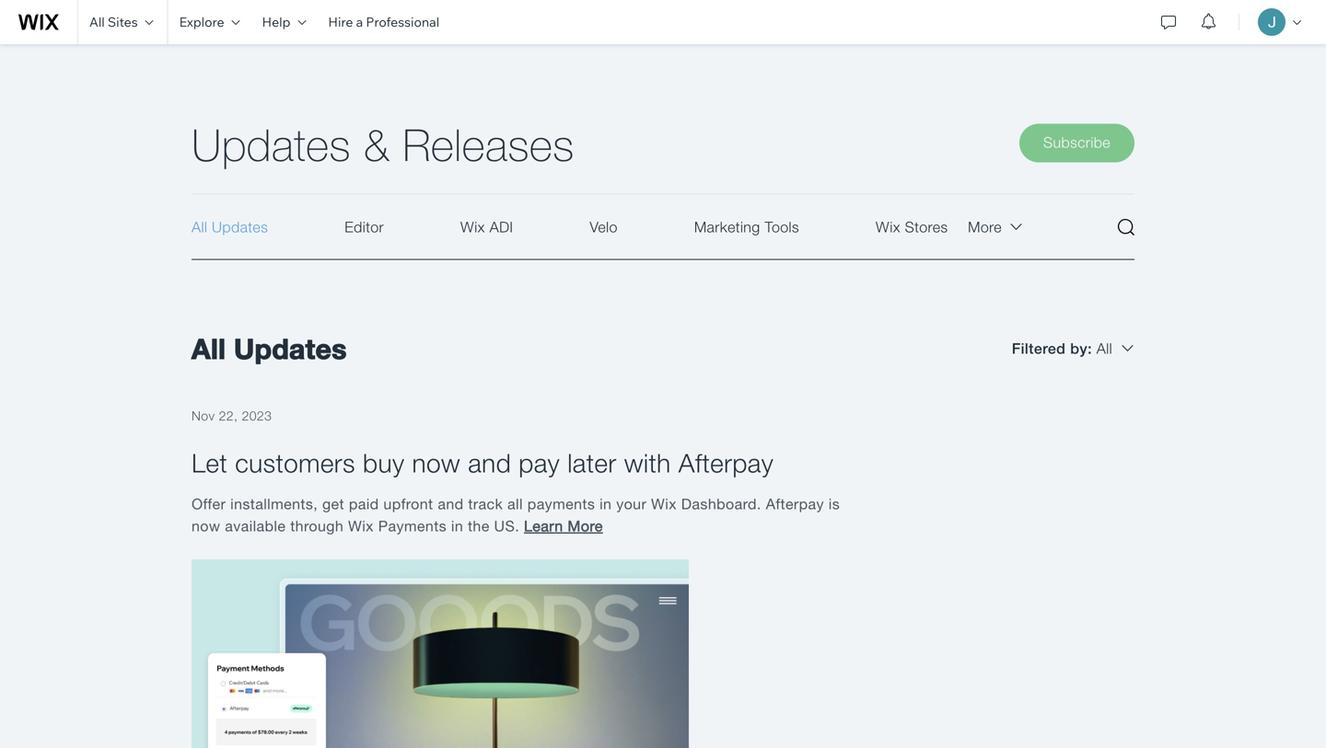 Task type: describe. For each thing, give the bounding box(es) containing it.
all sites
[[89, 14, 138, 30]]

hire a professional
[[328, 14, 440, 30]]

sites
[[108, 14, 138, 30]]

professional
[[366, 14, 440, 30]]

help button
[[251, 0, 317, 44]]

all
[[89, 14, 105, 30]]

help
[[262, 14, 290, 30]]



Task type: locate. For each thing, give the bounding box(es) containing it.
explore
[[179, 14, 224, 30]]

a
[[356, 14, 363, 30]]

hire
[[328, 14, 353, 30]]

hire a professional link
[[317, 0, 451, 44]]



Task type: vqa. For each thing, say whether or not it's contained in the screenshot.
2. Add Recipients
no



